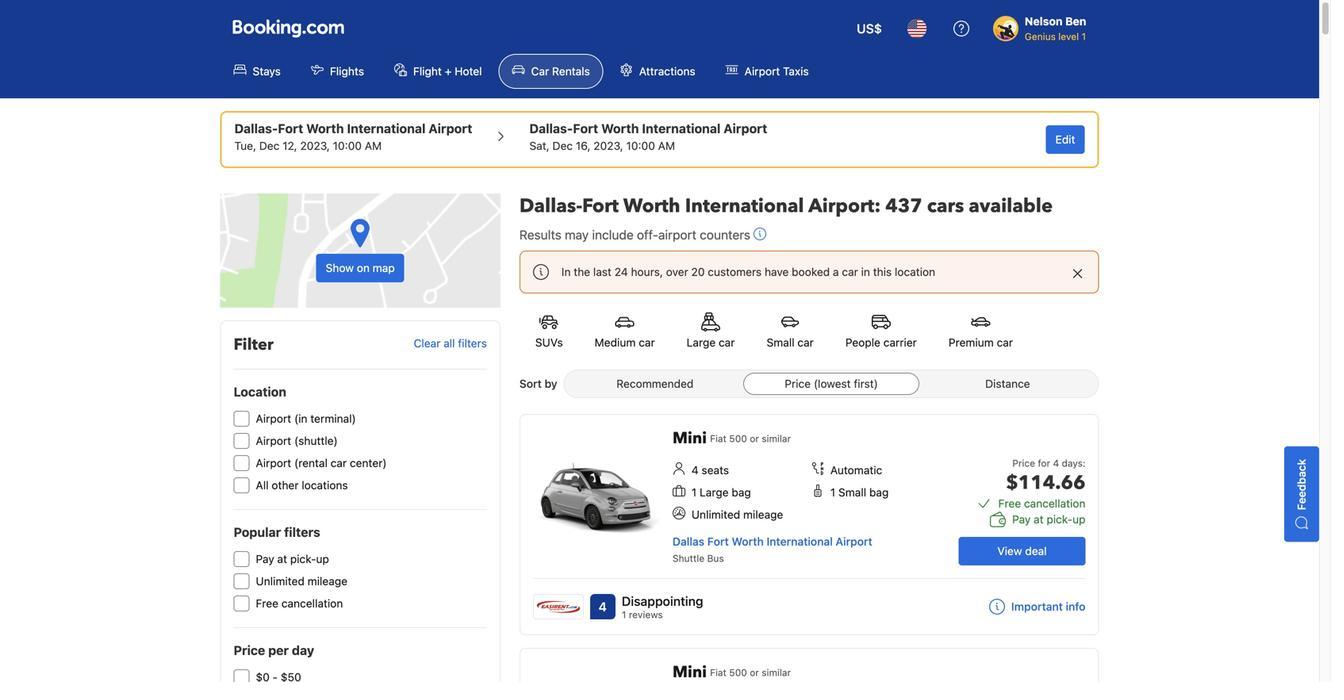 Task type: describe. For each thing, give the bounding box(es) containing it.
over
[[666, 266, 689, 279]]

airport (rental car center)
[[256, 457, 387, 470]]

fort for dallas-fort worth international airport sat, dec 16, 2023, 10:00 am
[[573, 121, 599, 136]]

carrier
[[884, 336, 917, 349]]

stays
[[253, 65, 281, 78]]

premium car
[[949, 336, 1014, 349]]

sort by element
[[564, 370, 1100, 398]]

international for sat,
[[642, 121, 721, 136]]

terminal)
[[311, 412, 356, 425]]

include
[[592, 227, 634, 242]]

2 or from the top
[[750, 668, 759, 679]]

airport up 'all'
[[256, 457, 291, 470]]

4 seats
[[692, 464, 729, 477]]

1 down automatic at bottom right
[[831, 486, 836, 499]]

cars
[[928, 193, 965, 219]]

10:00 for dallas-fort worth international airport sat, dec 16, 2023, 10:00 am
[[627, 139, 655, 152]]

2023, for dallas-fort worth international airport tue, dec 12, 2023, 10:00 am
[[300, 139, 330, 152]]

popular
[[234, 525, 281, 540]]

automatic
[[831, 464, 883, 477]]

customer rating 4 disappointing element
[[622, 592, 704, 611]]

all
[[444, 337, 455, 350]]

seats
[[702, 464, 729, 477]]

view
[[998, 545, 1023, 558]]

search summary element
[[220, 111, 1100, 168]]

ben
[[1066, 15, 1087, 28]]

view deal
[[998, 545, 1047, 558]]

sat,
[[530, 139, 550, 152]]

large car button
[[671, 303, 751, 360]]

500 inside mini fiat 500 or similar
[[730, 433, 748, 444]]

small car button
[[751, 303, 830, 360]]

fort for dallas-fort worth international airport tue, dec 12, 2023, 10:00 am
[[278, 121, 303, 136]]

car for large car
[[719, 336, 735, 349]]

deal
[[1026, 545, 1047, 558]]

popular filters
[[234, 525, 320, 540]]

suvs button
[[520, 303, 579, 360]]

dallas- for dallas-fort worth international airport: 437 cars available
[[520, 193, 583, 219]]

small car
[[767, 336, 814, 349]]

unlimited inside 'product card' group
[[692, 508, 741, 521]]

fort for dallas-fort worth international airport: 437 cars available
[[583, 193, 619, 219]]

counters
[[700, 227, 751, 242]]

dallas-fort worth international airport: 437 cars available
[[520, 193, 1053, 219]]

medium car button
[[579, 303, 671, 360]]

worth for dallas fort worth international airport shuttle bus
[[732, 535, 764, 548]]

genius
[[1025, 31, 1056, 42]]

small inside 'product card' group
[[839, 486, 867, 499]]

important
[[1012, 600, 1064, 614]]

international for shuttle
[[767, 535, 833, 548]]

0 horizontal spatial mileage
[[308, 575, 348, 588]]

car for medium car
[[639, 336, 655, 349]]

off-
[[637, 227, 659, 242]]

clear all filters button
[[414, 337, 487, 350]]

attractions link
[[607, 54, 709, 89]]

flights
[[330, 65, 364, 78]]

worth for dallas-fort worth international airport: 437 cars available
[[624, 193, 681, 219]]

flight + hotel
[[413, 65, 482, 78]]

1 small bag
[[831, 486, 889, 499]]

bag for 1 small bag
[[870, 486, 889, 499]]

locations
[[302, 479, 348, 492]]

may
[[565, 227, 589, 242]]

taxis
[[783, 65, 809, 78]]

shuttle
[[673, 553, 705, 564]]

filters inside button
[[458, 337, 487, 350]]

edit button
[[1047, 125, 1085, 154]]

price for 4 days: $114.66
[[1007, 458, 1086, 496]]

dallas fort worth international airport button
[[673, 535, 873, 549]]

per
[[268, 643, 289, 658]]

the
[[574, 266, 591, 279]]

car for premium car
[[997, 336, 1014, 349]]

all other locations
[[256, 479, 348, 492]]

1 vertical spatial free cancellation
[[256, 597, 343, 610]]

international for 437
[[685, 193, 805, 219]]

important info
[[1012, 600, 1086, 614]]

dallas fort worth international airport shuttle bus
[[673, 535, 873, 564]]

worth for dallas-fort worth international airport tue, dec 12, 2023, 10:00 am
[[306, 121, 344, 136]]

premium car button
[[933, 303, 1029, 360]]

1 vertical spatial pay
[[256, 553, 274, 566]]

pay at pick-up inside 'product card' group
[[1013, 513, 1086, 526]]

price for price per day
[[234, 643, 265, 658]]

recommended
[[617, 377, 694, 391]]

similar inside mini fiat 500 or similar
[[762, 433, 791, 444]]

feedback
[[1296, 459, 1309, 511]]

(shuttle)
[[294, 435, 338, 448]]

unlimited mileage inside 'product card' group
[[692, 508, 784, 521]]

bus
[[708, 553, 724, 564]]

mileage inside 'product card' group
[[744, 508, 784, 521]]

show
[[326, 262, 354, 275]]

dec for dallas-fort worth international airport sat, dec 16, 2023, 10:00 am
[[553, 139, 573, 152]]

car
[[531, 65, 549, 78]]

show on map button
[[220, 194, 501, 308]]

have
[[765, 266, 789, 279]]

1 down 4 seats
[[692, 486, 697, 499]]

product card group
[[520, 414, 1105, 636]]

sort by
[[520, 377, 558, 391]]

location
[[234, 385, 287, 400]]

bag for 1 large bag
[[732, 486, 751, 499]]

cancellation inside 'product card' group
[[1025, 497, 1086, 510]]

disappointing
[[622, 594, 704, 609]]

supplied by rc - easirent image
[[534, 595, 583, 619]]

1 large bag
[[692, 486, 751, 499]]

people carrier button
[[830, 303, 933, 360]]

4 for 4 seats
[[692, 464, 699, 477]]

attractions
[[640, 65, 696, 78]]

tue,
[[235, 139, 256, 152]]

customers
[[708, 266, 762, 279]]

small inside small car button
[[767, 336, 795, 349]]

a
[[833, 266, 839, 279]]

1 dallas-fort worth international airport group from the left
[[235, 119, 473, 154]]

0 horizontal spatial free
[[256, 597, 279, 610]]

on
[[357, 262, 370, 275]]

price per day
[[234, 643, 314, 658]]

booked
[[792, 266, 830, 279]]

pick- inside 'product card' group
[[1047, 513, 1073, 526]]

filter
[[234, 334, 274, 356]]

medium
[[595, 336, 636, 349]]

1 inside nelson ben genius level 1
[[1082, 31, 1087, 42]]

airport taxis link
[[712, 54, 823, 89]]

location
[[895, 266, 936, 279]]

car up locations
[[331, 457, 347, 470]]

pick-up location element
[[235, 119, 473, 138]]

10:00 for dallas-fort worth international airport tue, dec 12, 2023, 10:00 am
[[333, 139, 362, 152]]

rentals
[[552, 65, 590, 78]]

2023, for dallas-fort worth international airport sat, dec 16, 2023, 10:00 am
[[594, 139, 624, 152]]



Task type: locate. For each thing, give the bounding box(es) containing it.
dallas- for dallas-fort worth international airport tue, dec 12, 2023, 10:00 am
[[235, 121, 278, 136]]

1 bag from the left
[[732, 486, 751, 499]]

view deal button
[[959, 537, 1086, 566]]

am inside dallas-fort worth international airport tue, dec 12, 2023, 10:00 am
[[365, 139, 382, 152]]

dec for dallas-fort worth international airport tue, dec 12, 2023, 10:00 am
[[259, 139, 280, 152]]

2023, right 12,
[[300, 139, 330, 152]]

0 vertical spatial similar
[[762, 433, 791, 444]]

2023, inside dallas-fort worth international airport tue, dec 12, 2023, 10:00 am
[[300, 139, 330, 152]]

am for dallas-fort worth international airport sat, dec 16, 2023, 10:00 am
[[658, 139, 675, 152]]

1 inside disappointing 1 reviews
[[622, 610, 627, 621]]

2 10:00 from the left
[[627, 139, 655, 152]]

0 horizontal spatial dec
[[259, 139, 280, 152]]

or inside mini fiat 500 or similar
[[750, 433, 759, 444]]

cancellation down $114.66
[[1025, 497, 1086, 510]]

2 dec from the left
[[553, 139, 573, 152]]

0 vertical spatial large
[[687, 336, 716, 349]]

airport inside dallas-fort worth international airport sat, dec 16, 2023, 10:00 am
[[724, 121, 768, 136]]

unlimited mileage down 'popular filters' at bottom
[[256, 575, 348, 588]]

pick-
[[1047, 513, 1073, 526], [290, 553, 316, 566]]

20
[[692, 266, 705, 279]]

1 horizontal spatial bag
[[870, 486, 889, 499]]

fort inside dallas-fort worth international airport sat, dec 16, 2023, 10:00 am
[[573, 121, 599, 136]]

0 horizontal spatial filters
[[284, 525, 320, 540]]

car up price (lowest first)
[[798, 336, 814, 349]]

small up price (lowest first)
[[767, 336, 795, 349]]

pick- down $114.66
[[1047, 513, 1073, 526]]

car
[[842, 266, 859, 279], [639, 336, 655, 349], [719, 336, 735, 349], [798, 336, 814, 349], [997, 336, 1014, 349], [331, 457, 347, 470]]

pay
[[1013, 513, 1031, 526], [256, 553, 274, 566]]

1 horizontal spatial unlimited mileage
[[692, 508, 784, 521]]

price inside sort by element
[[785, 377, 811, 391]]

dallas-fort worth international airport sat, dec 16, 2023, 10:00 am
[[530, 121, 768, 152]]

pay at pick-up down 'popular filters' at bottom
[[256, 553, 329, 566]]

international up 'drop-off date' element
[[642, 121, 721, 136]]

1 horizontal spatial unlimited
[[692, 508, 741, 521]]

dallas-fort worth international airport group down attractions link
[[530, 119, 768, 154]]

map
[[373, 262, 395, 275]]

1 fiat from the top
[[710, 433, 727, 444]]

car right premium
[[997, 336, 1014, 349]]

fort inside dallas-fort worth international airport tue, dec 12, 2023, 10:00 am
[[278, 121, 303, 136]]

airport inside skip to main content element
[[745, 65, 780, 78]]

airport left taxis
[[745, 65, 780, 78]]

flight
[[413, 65, 442, 78]]

all
[[256, 479, 269, 492]]

dallas-
[[235, 121, 278, 136], [530, 121, 573, 136], [520, 193, 583, 219]]

1 horizontal spatial mileage
[[744, 508, 784, 521]]

0 horizontal spatial pick-
[[290, 553, 316, 566]]

1 vertical spatial filters
[[284, 525, 320, 540]]

am down pick-up location "element"
[[365, 139, 382, 152]]

car right medium
[[639, 336, 655, 349]]

0 horizontal spatial pay
[[256, 553, 274, 566]]

fiat
[[710, 433, 727, 444], [710, 668, 727, 679]]

international
[[347, 121, 426, 136], [642, 121, 721, 136], [685, 193, 805, 219], [767, 535, 833, 548]]

large car
[[687, 336, 735, 349]]

dallas
[[673, 535, 705, 548]]

0 horizontal spatial up
[[316, 553, 329, 566]]

international inside dallas-fort worth international airport sat, dec 16, 2023, 10:00 am
[[642, 121, 721, 136]]

worth inside dallas-fort worth international airport sat, dec 16, 2023, 10:00 am
[[602, 121, 639, 136]]

10:00 inside dallas-fort worth international airport sat, dec 16, 2023, 10:00 am
[[627, 139, 655, 152]]

1 horizontal spatial price
[[785, 377, 811, 391]]

results may include off-airport counters
[[520, 227, 751, 242]]

in the last 24 hours, over 20 customers have booked a car in this location
[[562, 266, 936, 279]]

0 vertical spatial pay
[[1013, 513, 1031, 526]]

worth inside dallas-fort worth international airport tue, dec 12, 2023, 10:00 am
[[306, 121, 344, 136]]

dallas-fort worth international airport group down flights
[[235, 119, 473, 154]]

dallas- up tue,
[[235, 121, 278, 136]]

1 horizontal spatial 10:00
[[627, 139, 655, 152]]

dallas- inside dallas-fort worth international airport sat, dec 16, 2023, 10:00 am
[[530, 121, 573, 136]]

by
[[545, 377, 558, 391]]

dec inside dallas-fort worth international airport tue, dec 12, 2023, 10:00 am
[[259, 139, 280, 152]]

reviews
[[629, 610, 663, 621]]

2 bag from the left
[[870, 486, 889, 499]]

1 10:00 from the left
[[333, 139, 362, 152]]

1 horizontal spatial small
[[839, 486, 867, 499]]

at up deal in the right of the page
[[1034, 513, 1044, 526]]

level
[[1059, 31, 1080, 42]]

international up pick-up date element
[[347, 121, 426, 136]]

1 right the level
[[1082, 31, 1087, 42]]

dallas- up results
[[520, 193, 583, 219]]

0 vertical spatial 500
[[730, 433, 748, 444]]

worth down 1 large bag
[[732, 535, 764, 548]]

fort for dallas fort worth international airport shuttle bus
[[708, 535, 729, 548]]

1 horizontal spatial free cancellation
[[999, 497, 1086, 510]]

worth up pick-up date element
[[306, 121, 344, 136]]

pick- down 'popular filters' at bottom
[[290, 553, 316, 566]]

fort up include
[[583, 193, 619, 219]]

dallas- for dallas-fort worth international airport sat, dec 16, 2023, 10:00 am
[[530, 121, 573, 136]]

1 2023, from the left
[[300, 139, 330, 152]]

0 horizontal spatial dallas-fort worth international airport group
[[235, 119, 473, 154]]

fort up bus
[[708, 535, 729, 548]]

premium
[[949, 336, 994, 349]]

price left (lowest
[[785, 377, 811, 391]]

first)
[[854, 377, 879, 391]]

1 horizontal spatial at
[[1034, 513, 1044, 526]]

large inside 'product card' group
[[700, 486, 729, 499]]

small down automatic at bottom right
[[839, 486, 867, 499]]

up down 'popular filters' at bottom
[[316, 553, 329, 566]]

10:00 down pick-up location "element"
[[333, 139, 362, 152]]

drop-off location element
[[530, 119, 768, 138]]

airport down 1 small bag
[[836, 535, 873, 548]]

small
[[767, 336, 795, 349], [839, 486, 867, 499]]

info
[[1066, 600, 1086, 614]]

1 horizontal spatial pick-
[[1047, 513, 1073, 526]]

10:00 down drop-off location element
[[627, 139, 655, 152]]

pay up view deal
[[1013, 513, 1031, 526]]

stays link
[[220, 54, 294, 89]]

1 vertical spatial unlimited
[[256, 575, 305, 588]]

0 vertical spatial up
[[1073, 513, 1086, 526]]

large inside button
[[687, 336, 716, 349]]

0 vertical spatial fiat
[[710, 433, 727, 444]]

airport inside dallas-fort worth international airport tue, dec 12, 2023, 10:00 am
[[429, 121, 473, 136]]

1 vertical spatial similar
[[762, 668, 791, 679]]

dallas- up "sat," in the left top of the page
[[530, 121, 573, 136]]

large down seats
[[700, 486, 729, 499]]

airport
[[745, 65, 780, 78], [429, 121, 473, 136], [724, 121, 768, 136], [256, 412, 291, 425], [256, 435, 291, 448], [256, 457, 291, 470], [836, 535, 873, 548]]

airport down airport taxis link on the right of the page
[[724, 121, 768, 136]]

1 vertical spatial pay at pick-up
[[256, 553, 329, 566]]

at inside 'product card' group
[[1034, 513, 1044, 526]]

0 vertical spatial unlimited
[[692, 508, 741, 521]]

0 vertical spatial pick-
[[1047, 513, 1073, 526]]

cancellation up day
[[282, 597, 343, 610]]

free cancellation up day
[[256, 597, 343, 610]]

hotel
[[455, 65, 482, 78]]

2 similar from the top
[[762, 668, 791, 679]]

+
[[445, 65, 452, 78]]

2 am from the left
[[658, 139, 675, 152]]

4 left seats
[[692, 464, 699, 477]]

fiat inside mini fiat 500 or similar
[[710, 433, 727, 444]]

free inside 'product card' group
[[999, 497, 1022, 510]]

fort up 16,
[[573, 121, 599, 136]]

2 horizontal spatial price
[[1013, 458, 1036, 469]]

edit
[[1056, 133, 1076, 146]]

filters right popular
[[284, 525, 320, 540]]

mini
[[673, 428, 707, 450]]

fort up 12,
[[278, 121, 303, 136]]

1 dec from the left
[[259, 139, 280, 152]]

flights link
[[298, 54, 378, 89]]

0 vertical spatial or
[[750, 433, 759, 444]]

1 horizontal spatial dec
[[553, 139, 573, 152]]

worth
[[306, 121, 344, 136], [602, 121, 639, 136], [624, 193, 681, 219], [732, 535, 764, 548]]

unlimited down 1 large bag
[[692, 508, 741, 521]]

1 am from the left
[[365, 139, 382, 152]]

1 500 from the top
[[730, 433, 748, 444]]

1 horizontal spatial cancellation
[[1025, 497, 1086, 510]]

pay inside 'product card' group
[[1013, 513, 1031, 526]]

price for price (lowest first)
[[785, 377, 811, 391]]

worth for dallas-fort worth international airport sat, dec 16, 2023, 10:00 am
[[602, 121, 639, 136]]

international inside "dallas fort worth international airport shuttle bus"
[[767, 535, 833, 548]]

1 vertical spatial large
[[700, 486, 729, 499]]

free cancellation inside 'product card' group
[[999, 497, 1086, 510]]

international down 1 small bag
[[767, 535, 833, 548]]

car right a on the right top
[[842, 266, 859, 279]]

filters
[[458, 337, 487, 350], [284, 525, 320, 540]]

1 horizontal spatial pay at pick-up
[[1013, 513, 1086, 526]]

0 horizontal spatial unlimited
[[256, 575, 305, 588]]

1 vertical spatial 500
[[730, 668, 748, 679]]

0 horizontal spatial unlimited mileage
[[256, 575, 348, 588]]

437
[[886, 193, 923, 219]]

international up counters
[[685, 193, 805, 219]]

am down drop-off location element
[[658, 139, 675, 152]]

price inside price for 4 days: $114.66
[[1013, 458, 1036, 469]]

2 fiat from the top
[[710, 668, 727, 679]]

0 horizontal spatial price
[[234, 643, 265, 658]]

1 similar from the top
[[762, 433, 791, 444]]

0 vertical spatial small
[[767, 336, 795, 349]]

worth up 'drop-off date' element
[[602, 121, 639, 136]]

if you choose one, you'll need to make your own way there - but prices can be a lot lower. image
[[754, 228, 767, 240], [754, 228, 767, 240]]

12,
[[283, 139, 297, 152]]

0 horizontal spatial small
[[767, 336, 795, 349]]

days:
[[1062, 458, 1086, 469]]

1 vertical spatial pick-
[[290, 553, 316, 566]]

0 horizontal spatial 10:00
[[333, 139, 362, 152]]

airport down airport (in terminal)
[[256, 435, 291, 448]]

nelson
[[1025, 15, 1063, 28]]

mileage
[[744, 508, 784, 521], [308, 575, 348, 588]]

free cancellation down $114.66
[[999, 497, 1086, 510]]

1 vertical spatial price
[[1013, 458, 1036, 469]]

price for price for 4 days: $114.66
[[1013, 458, 1036, 469]]

0 horizontal spatial 2023,
[[300, 139, 330, 152]]

pick-up date element
[[235, 138, 473, 154]]

up
[[1073, 513, 1086, 526], [316, 553, 329, 566]]

am inside dallas-fort worth international airport sat, dec 16, 2023, 10:00 am
[[658, 139, 675, 152]]

0 vertical spatial cancellation
[[1025, 497, 1086, 510]]

unlimited mileage down 1 large bag
[[692, 508, 784, 521]]

airport left (in
[[256, 412, 291, 425]]

at down 'popular filters' at bottom
[[277, 553, 287, 566]]

1 or from the top
[[750, 433, 759, 444]]

1
[[1082, 31, 1087, 42], [692, 486, 697, 499], [831, 486, 836, 499], [622, 610, 627, 621]]

dec inside dallas-fort worth international airport sat, dec 16, 2023, 10:00 am
[[553, 139, 573, 152]]

2023, right 16,
[[594, 139, 624, 152]]

4 inside price for 4 days: $114.66
[[1054, 458, 1060, 469]]

bag down automatic at bottom right
[[870, 486, 889, 499]]

$114.66
[[1007, 470, 1086, 496]]

show on map
[[326, 262, 395, 275]]

4 right for
[[1054, 458, 1060, 469]]

0 horizontal spatial pay at pick-up
[[256, 553, 329, 566]]

2 500 from the top
[[730, 668, 748, 679]]

1 horizontal spatial 4
[[692, 464, 699, 477]]

international inside dallas-fort worth international airport tue, dec 12, 2023, 10:00 am
[[347, 121, 426, 136]]

price left for
[[1013, 458, 1036, 469]]

1 horizontal spatial 2023,
[[594, 139, 624, 152]]

in
[[562, 266, 571, 279]]

0 horizontal spatial bag
[[732, 486, 751, 499]]

am for dallas-fort worth international airport tue, dec 12, 2023, 10:00 am
[[365, 139, 382, 152]]

skip to main content element
[[0, 0, 1320, 98]]

airport inside "dallas fort worth international airport shuttle bus"
[[836, 535, 873, 548]]

1 vertical spatial fiat
[[710, 668, 727, 679]]

dec left 16,
[[553, 139, 573, 152]]

4 left reviews
[[599, 600, 607, 615]]

free down $114.66
[[999, 497, 1022, 510]]

1 vertical spatial cancellation
[[282, 597, 343, 610]]

2023, inside dallas-fort worth international airport sat, dec 16, 2023, 10:00 am
[[594, 139, 624, 152]]

mileage up dallas fort worth international airport button
[[744, 508, 784, 521]]

airport taxis
[[745, 65, 809, 78]]

worth inside "dallas fort worth international airport shuttle bus"
[[732, 535, 764, 548]]

1 vertical spatial or
[[750, 668, 759, 679]]

0 horizontal spatial am
[[365, 139, 382, 152]]

mileage down 'popular filters' at bottom
[[308, 575, 348, 588]]

2 horizontal spatial 4
[[1054, 458, 1060, 469]]

other
[[272, 479, 299, 492]]

2 dallas-fort worth international airport group from the left
[[530, 119, 768, 154]]

airport (shuttle)
[[256, 435, 338, 448]]

center)
[[350, 457, 387, 470]]

0 vertical spatial price
[[785, 377, 811, 391]]

price (lowest first)
[[785, 377, 879, 391]]

0 vertical spatial mileage
[[744, 508, 784, 521]]

flight + hotel link
[[381, 54, 496, 89]]

1 vertical spatial up
[[316, 553, 329, 566]]

drop-off date element
[[530, 138, 768, 154]]

people
[[846, 336, 881, 349]]

bag down mini fiat 500 or similar
[[732, 486, 751, 499]]

1 horizontal spatial up
[[1073, 513, 1086, 526]]

dallas-fort worth international airport group
[[235, 119, 473, 154], [530, 119, 768, 154]]

us$
[[857, 21, 882, 36]]

1 vertical spatial small
[[839, 486, 867, 499]]

pay down popular
[[256, 553, 274, 566]]

(rental
[[294, 457, 328, 470]]

0 horizontal spatial 4
[[599, 600, 607, 615]]

1 horizontal spatial pay
[[1013, 513, 1031, 526]]

up down $114.66
[[1073, 513, 1086, 526]]

filters right all
[[458, 337, 487, 350]]

24
[[615, 266, 628, 279]]

car for small car
[[798, 336, 814, 349]]

unlimited down 'popular filters' at bottom
[[256, 575, 305, 588]]

0 vertical spatial unlimited mileage
[[692, 508, 784, 521]]

(in
[[294, 412, 308, 425]]

1 left reviews
[[622, 610, 627, 621]]

1 horizontal spatial am
[[658, 139, 675, 152]]

0 horizontal spatial free cancellation
[[256, 597, 343, 610]]

1 vertical spatial free
[[256, 597, 279, 610]]

1 horizontal spatial dallas-fort worth international airport group
[[530, 119, 768, 154]]

dallas- inside dallas-fort worth international airport tue, dec 12, 2023, 10:00 am
[[235, 121, 278, 136]]

car rentals
[[531, 65, 590, 78]]

pay at pick-up up deal in the right of the page
[[1013, 513, 1086, 526]]

2 vertical spatial price
[[234, 643, 265, 658]]

0 horizontal spatial at
[[277, 553, 287, 566]]

free up price per day
[[256, 597, 279, 610]]

airport down +
[[429, 121, 473, 136]]

clear all filters
[[414, 337, 487, 350]]

4 for 4
[[599, 600, 607, 615]]

10:00 inside dallas-fort worth international airport tue, dec 12, 2023, 10:00 am
[[333, 139, 362, 152]]

in
[[862, 266, 871, 279]]

this
[[874, 266, 892, 279]]

price left per at the left
[[234, 643, 265, 658]]

free
[[999, 497, 1022, 510], [256, 597, 279, 610]]

0 vertical spatial free cancellation
[[999, 497, 1086, 510]]

1 horizontal spatial free
[[999, 497, 1022, 510]]

1 horizontal spatial filters
[[458, 337, 487, 350]]

up inside 'product card' group
[[1073, 513, 1086, 526]]

0 vertical spatial filters
[[458, 337, 487, 350]]

0 vertical spatial at
[[1034, 513, 1044, 526]]

large up recommended
[[687, 336, 716, 349]]

medium car
[[595, 336, 655, 349]]

0 vertical spatial free
[[999, 497, 1022, 510]]

clear
[[414, 337, 441, 350]]

worth up off-
[[624, 193, 681, 219]]

airport (in terminal)
[[256, 412, 356, 425]]

fort inside "dallas fort worth international airport shuttle bus"
[[708, 535, 729, 548]]

for
[[1038, 458, 1051, 469]]

airport:
[[809, 193, 881, 219]]

fiat 500 or similar
[[710, 668, 791, 679]]

1 vertical spatial mileage
[[308, 575, 348, 588]]

1 vertical spatial unlimited mileage
[[256, 575, 348, 588]]

(lowest
[[814, 377, 851, 391]]

1 vertical spatial at
[[277, 553, 287, 566]]

car left small car
[[719, 336, 735, 349]]

0 vertical spatial pay at pick-up
[[1013, 513, 1086, 526]]

sort
[[520, 377, 542, 391]]

0 horizontal spatial cancellation
[[282, 597, 343, 610]]

dec left 12,
[[259, 139, 280, 152]]

2 2023, from the left
[[594, 139, 624, 152]]

international for tue,
[[347, 121, 426, 136]]

disappointing 1 reviews
[[622, 594, 704, 621]]



Task type: vqa. For each thing, say whether or not it's contained in the screenshot.
Short lines
no



